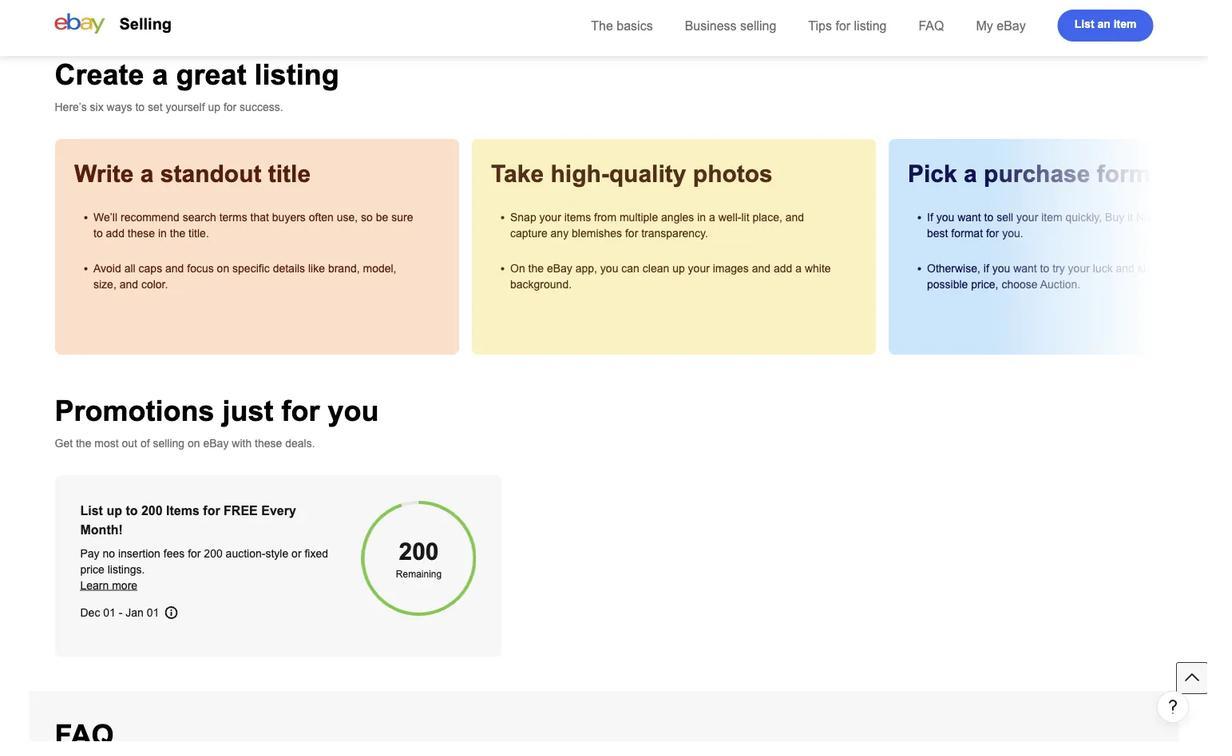 Task type: locate. For each thing, give the bounding box(es) containing it.
and inside otherwise, if you want to try your luck and shoot for the b
[[1116, 262, 1135, 274]]

0 vertical spatial want
[[957, 211, 981, 223]]

1 horizontal spatial add
[[774, 262, 792, 274]]

1 horizontal spatial 200
[[204, 547, 223, 560]]

add inside on the ebay app, you can clean up your images and add a white background.
[[774, 262, 792, 274]]

style
[[266, 547, 289, 560]]

clean
[[642, 262, 669, 274]]

1 vertical spatial these
[[255, 437, 282, 449]]

0 vertical spatial list
[[1075, 18, 1095, 30]]

you
[[936, 211, 954, 223], [600, 262, 618, 274], [992, 262, 1010, 274], [328, 395, 379, 427]]

and right images
[[752, 262, 771, 274]]

1 horizontal spatial on
[[217, 262, 229, 274]]

1 vertical spatial want
[[1013, 262, 1037, 274]]

a left white
[[795, 262, 802, 274]]

to
[[135, 101, 145, 113], [984, 211, 994, 223], [93, 227, 102, 239], [1040, 262, 1049, 274], [126, 503, 138, 518]]

1 horizontal spatial in
[[697, 211, 706, 223]]

2 vertical spatial ebay
[[203, 437, 229, 449]]

on
[[510, 262, 525, 274]]

200 inside list up to 200 items for free every month!
[[141, 503, 163, 518]]

2 horizontal spatial ebay
[[997, 18, 1026, 33]]

these down recommend on the top left
[[127, 227, 155, 239]]

0 vertical spatial selling
[[740, 18, 777, 33]]

0 horizontal spatial up
[[107, 503, 122, 518]]

1 vertical spatial up
[[672, 262, 685, 274]]

listing right tips
[[854, 18, 887, 33]]

buyers
[[272, 211, 305, 223]]

up right yourself
[[208, 101, 220, 113]]

selling
[[119, 15, 172, 33]]

and inside snap your items from multiple angles in a well-lit place, and capture any blemishes for transparency.
[[785, 211, 804, 223]]

200 left items
[[141, 503, 163, 518]]

item right the an
[[1114, 18, 1137, 30]]

or
[[292, 547, 302, 560]]

on right focus
[[217, 262, 229, 274]]

on the ebay app, you can clean up your images and add a white background.
[[510, 262, 831, 290]]

01 left -
[[103, 606, 116, 619]]

item
[[1114, 18, 1137, 30], [1041, 211, 1062, 223]]

background.
[[510, 278, 572, 290]]

-
[[119, 606, 123, 619]]

1 horizontal spatial listing
[[854, 18, 887, 33]]

to left try
[[1040, 262, 1049, 274]]

0 horizontal spatial add
[[105, 227, 124, 239]]

0 vertical spatial on
[[217, 262, 229, 274]]

1 horizontal spatial want
[[1013, 262, 1037, 274]]

up inside on the ebay app, you can clean up your images and add a white background.
[[672, 262, 685, 274]]

ebay up background.
[[547, 262, 572, 274]]

for right shoot
[[1168, 262, 1181, 274]]

in
[[697, 211, 706, 223], [158, 227, 166, 239]]

200 left auction-
[[204, 547, 223, 560]]

list inside list up to 200 items for free every month!
[[80, 503, 103, 518]]

list an item link
[[1058, 10, 1154, 42]]

list for list up to 200 items for free every month!
[[80, 503, 103, 518]]

on down promotions just for you
[[188, 437, 200, 449]]

a right write
[[140, 161, 153, 187]]

create a great listing
[[55, 58, 339, 90]]

out
[[122, 437, 137, 449]]

item left quickly,
[[1041, 211, 1062, 223]]

for inside pay no insertion fees for 200 auction-style or fixed price listings. learn more
[[188, 547, 201, 560]]

200 remaining
[[396, 538, 442, 580]]

add inside we'll recommend search terms that buyers often use, so be sure to add these in the title.
[[105, 227, 124, 239]]

my
[[976, 18, 994, 33]]

transparency.
[[641, 227, 708, 239]]

0 vertical spatial ebay
[[997, 18, 1026, 33]]

title.
[[188, 227, 209, 239]]

be
[[376, 211, 388, 223]]

list left the an
[[1075, 18, 1095, 30]]

0 vertical spatial add
[[105, 227, 124, 239]]

tips
[[809, 18, 832, 33]]

1 vertical spatial in
[[158, 227, 166, 239]]

to down we'll
[[93, 227, 102, 239]]

1 horizontal spatial these
[[255, 437, 282, 449]]

and inside on the ebay app, you can clean up your images and add a white background.
[[752, 262, 771, 274]]

want left try
[[1013, 262, 1037, 274]]

a left well-
[[709, 211, 715, 223]]

0 horizontal spatial selling
[[153, 437, 185, 449]]

1 horizontal spatial 01
[[147, 606, 159, 619]]

0 vertical spatial in
[[697, 211, 706, 223]]

in inside we'll recommend search terms that buyers often use, so be sure to add these in the title.
[[158, 227, 166, 239]]

white
[[805, 262, 831, 274]]

0 horizontal spatial listing
[[255, 58, 339, 90]]

blemishes
[[572, 227, 622, 239]]

angles
[[661, 211, 694, 223]]

your inside snap your items from multiple angles in a well-lit place, and capture any blemishes for transparency.
[[539, 211, 561, 223]]

the
[[591, 18, 613, 33]]

a up set at left
[[152, 58, 168, 90]]

create
[[55, 58, 144, 90]]

for right items
[[203, 503, 220, 518]]

the inside otherwise, if you want to try your luck and shoot for the b
[[1184, 262, 1200, 274]]

0 horizontal spatial want
[[957, 211, 981, 223]]

pick
[[908, 161, 957, 187]]

items
[[166, 503, 200, 518]]

1 horizontal spatial ebay
[[547, 262, 572, 274]]

ebay left with
[[203, 437, 229, 449]]

up right clean
[[672, 262, 685, 274]]

want
[[957, 211, 981, 223], [1013, 262, 1037, 274]]

0 horizontal spatial in
[[158, 227, 166, 239]]

insertion
[[118, 547, 160, 560]]

0 vertical spatial listing
[[854, 18, 887, 33]]

in down recommend on the top left
[[158, 227, 166, 239]]

in right angles
[[697, 211, 706, 223]]

for down multiple
[[625, 227, 638, 239]]

we'll
[[93, 211, 117, 223]]

of
[[140, 437, 150, 449]]

for inside list up to 200 items for free every month!
[[203, 503, 220, 518]]

to left sell
[[984, 211, 994, 223]]

fixed
[[305, 547, 328, 560]]

listing up success.
[[255, 58, 339, 90]]

quality
[[609, 161, 686, 187]]

your right sell
[[1016, 211, 1038, 223]]

for right tips
[[836, 18, 851, 33]]

01 right jan
[[147, 606, 159, 619]]

your
[[539, 211, 561, 223], [1016, 211, 1038, 223], [688, 262, 710, 274], [1068, 262, 1090, 274]]

to up insertion at the bottom left of the page
[[126, 503, 138, 518]]

a inside on the ebay app, you can clean up your images and add a white background.
[[795, 262, 802, 274]]

0 horizontal spatial these
[[127, 227, 155, 239]]

1 vertical spatial list
[[80, 503, 103, 518]]

a for write
[[140, 161, 153, 187]]

faq link
[[919, 18, 945, 33]]

up up month!
[[107, 503, 122, 518]]

add down we'll
[[105, 227, 124, 239]]

your right try
[[1068, 262, 1090, 274]]

0 vertical spatial item
[[1114, 18, 1137, 30]]

1 horizontal spatial item
[[1114, 18, 1137, 30]]

pay
[[80, 547, 100, 560]]

from
[[594, 211, 616, 223]]

2 vertical spatial up
[[107, 503, 122, 518]]

and right place,
[[785, 211, 804, 223]]

quickly,
[[1066, 211, 1102, 223]]

for right fees
[[188, 547, 201, 560]]

1 vertical spatial on
[[188, 437, 200, 449]]

write
[[74, 161, 133, 187]]

take high-quality photos
[[491, 161, 773, 187]]

1 01 from the left
[[103, 606, 116, 619]]

01
[[103, 606, 116, 619], [147, 606, 159, 619]]

0 horizontal spatial list
[[80, 503, 103, 518]]

here's
[[55, 101, 87, 113]]

auction-
[[226, 547, 266, 560]]

for inside snap your items from multiple angles in a well-lit place, and capture any blemishes for transparency.
[[625, 227, 638, 239]]

these right with
[[255, 437, 282, 449]]

b
[[1203, 262, 1209, 274]]

0 horizontal spatial 01
[[103, 606, 116, 619]]

a for pick
[[964, 161, 977, 187]]

1 vertical spatial selling
[[153, 437, 185, 449]]

1 vertical spatial add
[[774, 262, 792, 274]]

1 horizontal spatial list
[[1075, 18, 1095, 30]]

2 horizontal spatial 200
[[399, 538, 439, 565]]

1 vertical spatial item
[[1041, 211, 1062, 223]]

add left white
[[774, 262, 792, 274]]

selling right the of
[[153, 437, 185, 449]]

the left the b
[[1184, 262, 1200, 274]]

so
[[361, 211, 373, 223]]

a for create
[[152, 58, 168, 90]]

items
[[564, 211, 591, 223]]

listing
[[854, 18, 887, 33], [255, 58, 339, 90]]

ways
[[107, 101, 132, 113]]

want inside otherwise, if you want to try your luck and shoot for the b
[[1013, 262, 1037, 274]]

pick a purchase format
[[908, 161, 1172, 187]]

0 horizontal spatial 200
[[141, 503, 163, 518]]

well-
[[718, 211, 741, 223]]

your up 'any'
[[539, 211, 561, 223]]

0 horizontal spatial item
[[1041, 211, 1062, 223]]

a right pick
[[964, 161, 977, 187]]

want left sell
[[957, 211, 981, 223]]

no
[[103, 547, 115, 560]]

learn
[[80, 579, 109, 591]]

to left set at left
[[135, 101, 145, 113]]

0 vertical spatial up
[[208, 101, 220, 113]]

200
[[141, 503, 163, 518], [399, 538, 439, 565], [204, 547, 223, 560]]

ebay right "my"
[[997, 18, 1026, 33]]

my ebay link
[[976, 18, 1026, 33]]

set
[[148, 101, 163, 113]]

the up background.
[[528, 262, 544, 274]]

selling right business
[[740, 18, 777, 33]]

snap your items from multiple angles in a well-lit place, and capture any blemishes for transparency.
[[510, 211, 804, 239]]

2 01 from the left
[[147, 606, 159, 619]]

0 horizontal spatial on
[[188, 437, 200, 449]]

list up to 200 items for free every month!
[[80, 503, 296, 537]]

1 vertical spatial ebay
[[547, 262, 572, 274]]

and right caps
[[165, 262, 184, 274]]

the left title.
[[170, 227, 185, 239]]

the
[[170, 227, 185, 239], [528, 262, 544, 274], [1184, 262, 1200, 274], [76, 437, 91, 449]]

a inside snap your items from multiple angles in a well-lit place, and capture any blemishes for transparency.
[[709, 211, 715, 223]]

200 up remaining
[[399, 538, 439, 565]]

list up month!
[[80, 503, 103, 518]]

0 vertical spatial these
[[127, 227, 155, 239]]

200 inside 200 remaining
[[399, 538, 439, 565]]

you inside if you want to sell your item quickly, buy it now is probabl
[[936, 211, 954, 223]]

ebay
[[997, 18, 1026, 33], [547, 262, 572, 274], [203, 437, 229, 449]]

search
[[182, 211, 216, 223]]

2 horizontal spatial up
[[672, 262, 685, 274]]

your left images
[[688, 262, 710, 274]]

and right luck
[[1116, 262, 1135, 274]]



Task type: describe. For each thing, give the bounding box(es) containing it.
images
[[713, 262, 749, 274]]

for left success.
[[224, 101, 237, 113]]

item inside if you want to sell your item quickly, buy it now is probabl
[[1041, 211, 1062, 223]]

tips for listing
[[809, 18, 887, 33]]

if
[[984, 262, 989, 274]]

take
[[491, 161, 544, 187]]

the inside we'll recommend search terms that buyers often use, so be sure to add these in the title.
[[170, 227, 185, 239]]

terms
[[219, 211, 247, 223]]

yourself
[[166, 101, 205, 113]]

luck
[[1093, 262, 1113, 274]]

that
[[250, 211, 269, 223]]

can
[[621, 262, 639, 274]]

promotions
[[55, 395, 214, 427]]

otherwise, if you want to try your luck and shoot for the b
[[927, 262, 1209, 290]]

pay no insertion fees for 200 auction-style or fixed price listings. learn more
[[80, 547, 328, 591]]

the right the get
[[76, 437, 91, 449]]

basics
[[617, 18, 653, 33]]

dec
[[80, 606, 100, 619]]

details
[[273, 262, 305, 274]]

any
[[550, 227, 568, 239]]

here's six ways to set yourself up for success.
[[55, 101, 283, 113]]

remaining
[[396, 569, 442, 580]]

want inside if you want to sell your item quickly, buy it now is probabl
[[957, 211, 981, 223]]

to inside list up to 200 items for free every month!
[[126, 503, 138, 518]]

free
[[224, 503, 258, 518]]

title
[[268, 161, 310, 187]]

list for list an item
[[1075, 18, 1095, 30]]

it
[[1128, 211, 1133, 223]]

format
[[1097, 161, 1172, 187]]

great
[[176, 58, 247, 90]]

dec 01 - jan 01
[[80, 606, 159, 619]]

size,
[[93, 278, 116, 290]]

get the most out of selling on ebay with these deals.
[[55, 437, 315, 449]]

1 vertical spatial listing
[[255, 58, 339, 90]]

business
[[685, 18, 737, 33]]

get
[[55, 437, 73, 449]]

business selling
[[685, 18, 777, 33]]

price
[[80, 563, 105, 576]]

try
[[1053, 262, 1065, 274]]

use,
[[336, 211, 358, 223]]

app,
[[575, 262, 597, 274]]

these inside we'll recommend search terms that buyers often use, so be sure to add these in the title.
[[127, 227, 155, 239]]

your inside on the ebay app, you can clean up your images and add a white background.
[[688, 262, 710, 274]]

0 horizontal spatial ebay
[[203, 437, 229, 449]]

lit
[[741, 211, 749, 223]]

faq
[[919, 18, 945, 33]]

for up deals.
[[282, 395, 320, 427]]

six
[[90, 101, 104, 113]]

often
[[309, 211, 333, 223]]

brand,
[[328, 262, 360, 274]]

deals.
[[285, 437, 315, 449]]

the inside on the ebay app, you can clean up your images and add a white background.
[[528, 262, 544, 274]]

jan
[[126, 606, 144, 619]]

is
[[1162, 211, 1170, 223]]

an
[[1098, 18, 1111, 30]]

list an item
[[1075, 18, 1137, 30]]

avoid all caps and focus on specific details like brand, model, size, and color.
[[93, 262, 396, 290]]

on inside avoid all caps and focus on specific details like brand, model, size, and color.
[[217, 262, 229, 274]]

the basics link
[[591, 18, 653, 33]]

200 inside pay no insertion fees for 200 auction-style or fixed price listings. learn more
[[204, 547, 223, 560]]

like
[[308, 262, 325, 274]]

place,
[[752, 211, 782, 223]]

sure
[[391, 211, 413, 223]]

success.
[[240, 101, 283, 113]]

standout
[[160, 161, 261, 187]]

1 horizontal spatial up
[[208, 101, 220, 113]]

to inside otherwise, if you want to try your luck and shoot for the b
[[1040, 262, 1049, 274]]

for inside otherwise, if you want to try your luck and shoot for the b
[[1168, 262, 1181, 274]]

photos
[[693, 161, 773, 187]]

up inside list up to 200 items for free every month!
[[107, 503, 122, 518]]

capture
[[510, 227, 547, 239]]

to inside we'll recommend search terms that buyers often use, so be sure to add these in the title.
[[93, 227, 102, 239]]

if
[[927, 211, 933, 223]]

specific
[[232, 262, 269, 274]]

avoid
[[93, 262, 121, 274]]

we'll recommend search terms that buyers often use, so be sure to add these in the title.
[[93, 211, 413, 239]]

ebay inside on the ebay app, you can clean up your images and add a white background.
[[547, 262, 572, 274]]

your inside otherwise, if you want to try your luck and shoot for the b
[[1068, 262, 1090, 274]]

most
[[94, 437, 119, 449]]

just
[[222, 395, 274, 427]]

snap
[[510, 211, 536, 223]]

in inside snap your items from multiple angles in a well-lit place, and capture any blemishes for transparency.
[[697, 211, 706, 223]]

otherwise,
[[927, 262, 980, 274]]

recommend
[[120, 211, 179, 223]]

and down "all"
[[119, 278, 138, 290]]

help, opens dialogs image
[[1165, 699, 1181, 715]]

you inside on the ebay app, you can clean up your images and add a white background.
[[600, 262, 618, 274]]

1 horizontal spatial selling
[[740, 18, 777, 33]]

color.
[[141, 278, 168, 290]]

tips for listing link
[[809, 18, 887, 33]]

multiple
[[619, 211, 658, 223]]

write a standout title
[[74, 161, 310, 187]]

buy
[[1105, 211, 1124, 223]]

to inside if you want to sell your item quickly, buy it now is probabl
[[984, 211, 994, 223]]

shoot
[[1138, 262, 1165, 274]]

you inside otherwise, if you want to try your luck and shoot for the b
[[992, 262, 1010, 274]]

if you want to sell your item quickly, buy it now is probabl
[[927, 211, 1209, 239]]

now
[[1136, 211, 1159, 223]]

fees
[[164, 547, 185, 560]]

your inside if you want to sell your item quickly, buy it now is probabl
[[1016, 211, 1038, 223]]

business selling link
[[685, 18, 777, 33]]

probabl
[[1173, 211, 1209, 223]]

focus
[[187, 262, 213, 274]]

caps
[[138, 262, 162, 274]]

with
[[232, 437, 252, 449]]

every
[[261, 503, 296, 518]]



Task type: vqa. For each thing, say whether or not it's contained in the screenshot.


